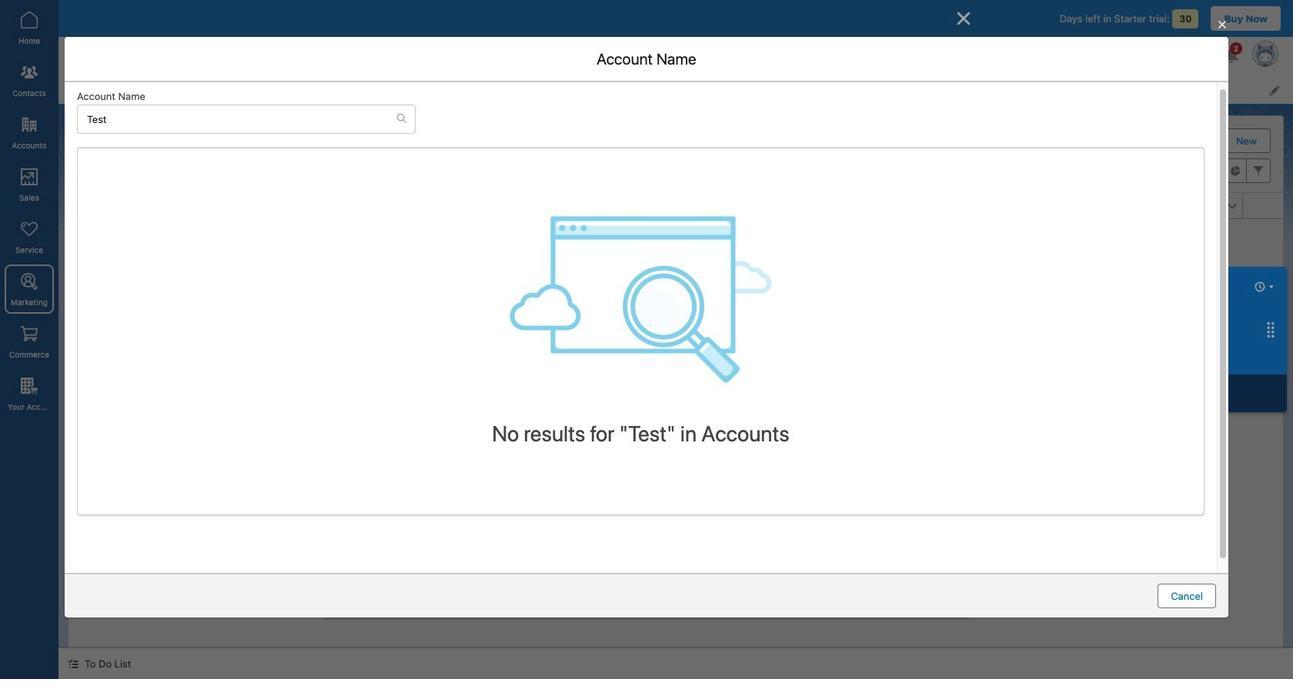Task type: vqa. For each thing, say whether or not it's contained in the screenshot.
item number element on the top left
yes



Task type: describe. For each thing, give the bounding box(es) containing it.
action image
[[1243, 193, 1283, 218]]

4 list item from the left
[[414, 75, 479, 104]]

Last Name text field
[[356, 270, 926, 294]]

title element
[[507, 193, 701, 219]]

text default image
[[68, 659, 79, 670]]

inverse image
[[955, 9, 973, 28]]

status inside all contacts|contacts|list view element
[[562, 328, 790, 513]]

3 list item from the left
[[328, 75, 414, 104]]

item number element
[[69, 193, 115, 219]]

all contacts|contacts|list view element
[[68, 115, 1284, 649]]



Task type: locate. For each thing, give the bounding box(es) containing it.
text default image
[[397, 113, 407, 124]]

item number image
[[69, 193, 115, 218]]

phone element
[[691, 193, 875, 219]]

contact owner alias element
[[1059, 193, 1253, 219]]

Search All Contacts list view. search field
[[905, 159, 1090, 183]]

Search Accounts... text field
[[78, 105, 397, 133]]

action element
[[1243, 193, 1283, 219]]

status
[[562, 328, 790, 513]]

None text field
[[356, 482, 926, 526]]

list
[[157, 75, 1293, 104]]

1 list item from the left
[[157, 75, 238, 104]]

2 list item from the left
[[238, 75, 328, 104]]

First Name text field
[[356, 227, 926, 251]]

None text field
[[356, 384, 926, 408]]

list item
[[157, 75, 238, 104], [238, 75, 328, 104], [328, 75, 414, 104], [414, 75, 479, 104]]



